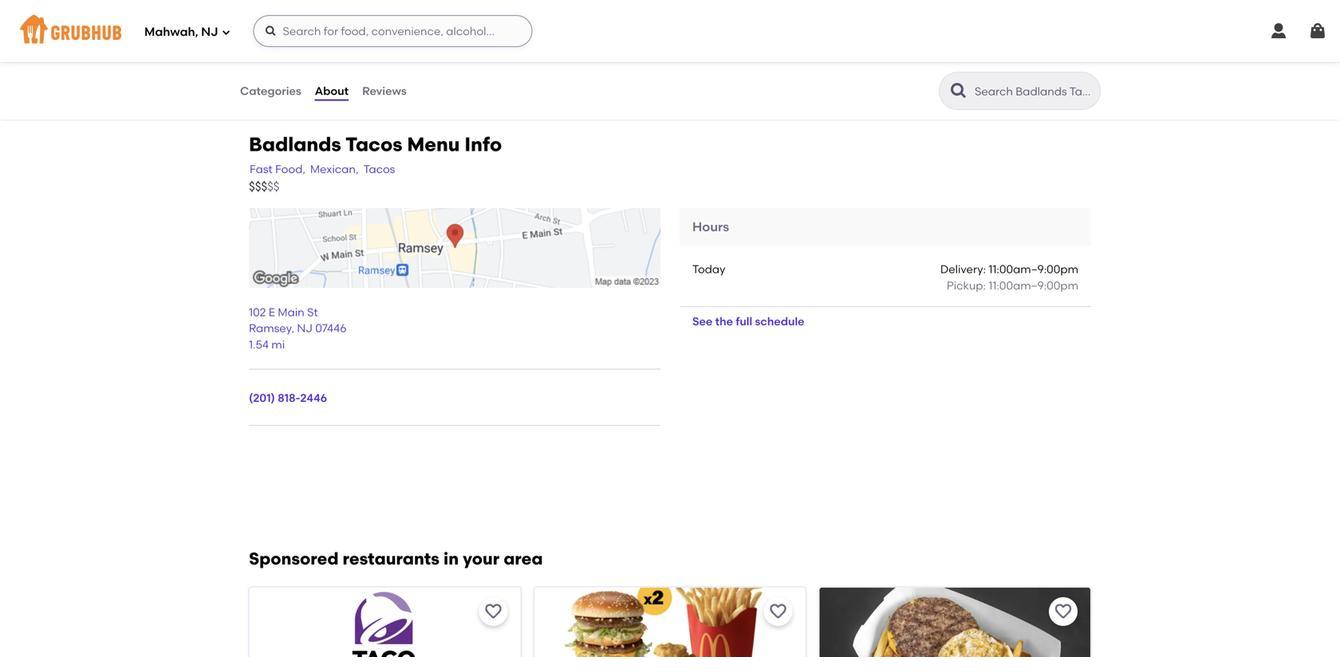 Task type: vqa. For each thing, say whether or not it's contained in the screenshot.
"CREDIT CARDS" at the top left of the page
no



Task type: describe. For each thing, give the bounding box(es) containing it.
mahwah,
[[144, 25, 198, 39]]

restaurants
[[343, 549, 440, 569]]

sides tab
[[239, 23, 351, 40]]

info
[[465, 133, 502, 156]]

save this restaurant image for jv burger logo
[[1054, 603, 1073, 622]]

Search for food, convenience, alcohol... search field
[[253, 15, 533, 47]]

reviews
[[362, 84, 407, 98]]

today
[[693, 263, 726, 276]]

categories button
[[239, 62, 302, 120]]

full
[[736, 315, 753, 328]]

1 horizontal spatial svg image
[[1309, 22, 1328, 41]]

(201) 818-2446 button
[[249, 390, 327, 406]]

see the full schedule button
[[680, 307, 818, 336]]

see the full schedule
[[693, 315, 805, 328]]

07446
[[315, 322, 347, 335]]

jv burger logo image
[[820, 588, 1091, 657]]

badlands
[[249, 133, 341, 156]]

search icon image
[[950, 81, 969, 101]]

11:00am–9:00pm for delivery: 11:00am–9:00pm
[[989, 263, 1079, 276]]

badlands tacos menu info
[[249, 133, 502, 156]]

e
[[269, 305, 275, 319]]

pickup:
[[947, 279, 986, 292]]

mexican, button
[[309, 160, 359, 178]]

818-
[[278, 391, 300, 405]]

,
[[292, 322, 294, 335]]

0 horizontal spatial svg image
[[221, 28, 231, 37]]

fast food, button
[[249, 160, 306, 178]]

sponsored restaurants in your area
[[249, 549, 543, 569]]

about
[[315, 84, 349, 98]]

delivery: 11:00am–9:00pm
[[941, 263, 1079, 276]]

your
[[463, 549, 500, 569]]

pickup: 11:00am–9:00pm
[[947, 279, 1079, 292]]

11:00am–9:00pm for pickup: 11:00am–9:00pm
[[989, 279, 1079, 292]]

hours
[[693, 219, 729, 235]]

in
[[444, 549, 459, 569]]

1.54
[[249, 338, 269, 351]]

sponsored
[[249, 549, 339, 569]]

categories
[[240, 84, 301, 98]]

nj inside main navigation navigation
[[201, 25, 218, 39]]

0 vertical spatial tacos
[[346, 133, 403, 156]]

mcdonald's logo image
[[535, 588, 806, 657]]

save this restaurant image for taco bell logo
[[484, 603, 503, 622]]



Task type: locate. For each thing, give the bounding box(es) containing it.
schedule
[[755, 315, 805, 328]]

2 save this restaurant button from the left
[[764, 598, 793, 627]]

0 horizontal spatial svg image
[[264, 25, 277, 38]]

main navigation navigation
[[0, 0, 1341, 62]]

food,
[[275, 162, 306, 176]]

1 horizontal spatial svg image
[[1269, 22, 1289, 41]]

save this restaurant image
[[484, 603, 503, 622], [769, 603, 788, 622], [1054, 603, 1073, 622]]

(201)
[[249, 391, 275, 405]]

11:00am–9:00pm down delivery: 11:00am–9:00pm
[[989, 279, 1079, 292]]

nj inside 102 e main st ramsey , nj 07446 1.54 mi
[[297, 322, 313, 335]]

1 vertical spatial tacos
[[363, 162, 395, 176]]

mi
[[272, 338, 285, 351]]

0 vertical spatial 11:00am–9:00pm
[[989, 263, 1079, 276]]

sides
[[239, 25, 268, 38]]

main
[[278, 305, 305, 319]]

save this restaurant button for jv burger logo
[[1049, 598, 1078, 627]]

1 horizontal spatial save this restaurant image
[[769, 603, 788, 622]]

nj
[[201, 25, 218, 39], [297, 322, 313, 335]]

save this restaurant button
[[479, 598, 508, 627], [764, 598, 793, 627], [1049, 598, 1078, 627]]

11:00am–9:00pm up pickup: 11:00am–9:00pm
[[989, 263, 1079, 276]]

save this restaurant image for "mcdonald's logo"
[[769, 603, 788, 622]]

2 11:00am–9:00pm from the top
[[989, 279, 1079, 292]]

the
[[715, 315, 733, 328]]

2 horizontal spatial save this restaurant image
[[1054, 603, 1073, 622]]

3 save this restaurant button from the left
[[1049, 598, 1078, 627]]

1 save this restaurant button from the left
[[479, 598, 508, 627]]

102 e main st ramsey , nj 07446 1.54 mi
[[249, 305, 347, 351]]

about button
[[314, 62, 350, 120]]

1 save this restaurant image from the left
[[484, 603, 503, 622]]

fast food, mexican, tacos
[[250, 162, 395, 176]]

Search Badlands Tacos search field
[[973, 84, 1096, 99]]

0 horizontal spatial save this restaurant image
[[484, 603, 503, 622]]

2446
[[300, 391, 327, 405]]

$$$
[[249, 179, 267, 194]]

save this restaurant button for taco bell logo
[[479, 598, 508, 627]]

102
[[249, 305, 266, 319]]

save this restaurant button for "mcdonald's logo"
[[764, 598, 793, 627]]

area
[[504, 549, 543, 569]]

tacos button
[[363, 160, 396, 178]]

st
[[307, 305, 318, 319]]

mexican,
[[310, 162, 359, 176]]

0 horizontal spatial nj
[[201, 25, 218, 39]]

1 horizontal spatial nj
[[297, 322, 313, 335]]

nj right ,
[[297, 322, 313, 335]]

tacos down 'badlands tacos menu info'
[[363, 162, 395, 176]]

0 vertical spatial nj
[[201, 25, 218, 39]]

reviews button
[[362, 62, 408, 120]]

menu
[[407, 133, 460, 156]]

1 horizontal spatial save this restaurant button
[[764, 598, 793, 627]]

tacos up tacos button
[[346, 133, 403, 156]]

ramsey
[[249, 322, 292, 335]]

mahwah, nj
[[144, 25, 218, 39]]

2 save this restaurant image from the left
[[769, 603, 788, 622]]

delivery:
[[941, 263, 986, 276]]

$$$$$
[[249, 179, 280, 194]]

taco bell logo image
[[332, 588, 438, 657]]

3 save this restaurant image from the left
[[1054, 603, 1073, 622]]

svg image
[[1309, 22, 1328, 41], [264, 25, 277, 38]]

(201) 818-2446
[[249, 391, 327, 405]]

tacos
[[346, 133, 403, 156], [363, 162, 395, 176]]

0 horizontal spatial save this restaurant button
[[479, 598, 508, 627]]

nj right the mahwah,
[[201, 25, 218, 39]]

1 11:00am–9:00pm from the top
[[989, 263, 1079, 276]]

1 vertical spatial nj
[[297, 322, 313, 335]]

2 horizontal spatial save this restaurant button
[[1049, 598, 1078, 627]]

see
[[693, 315, 713, 328]]

11:00am–9:00pm
[[989, 263, 1079, 276], [989, 279, 1079, 292]]

svg image
[[1269, 22, 1289, 41], [221, 28, 231, 37]]

1 vertical spatial 11:00am–9:00pm
[[989, 279, 1079, 292]]

fast
[[250, 162, 273, 176]]



